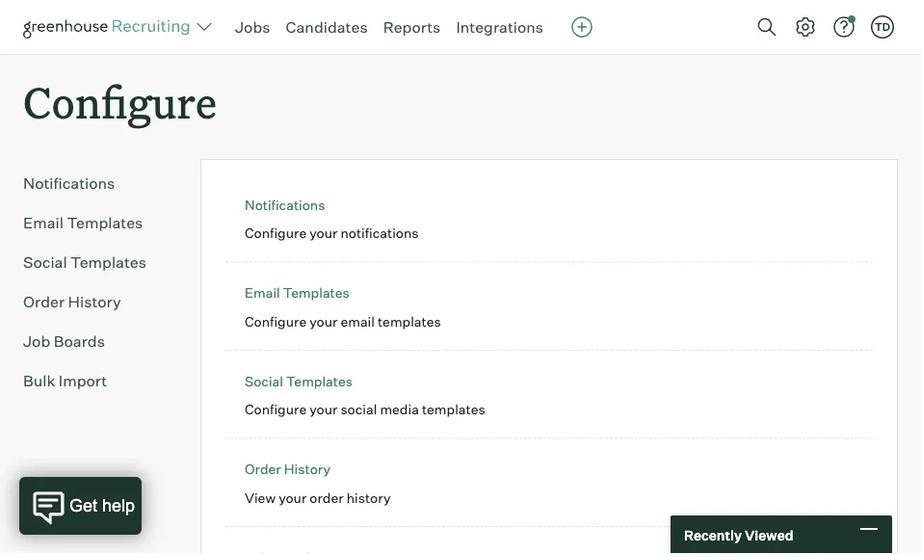Task type: locate. For each thing, give the bounding box(es) containing it.
search image
[[756, 15, 779, 39]]

1 vertical spatial email templates link
[[245, 285, 350, 301]]

0 vertical spatial notifications
[[23, 174, 115, 193]]

order
[[310, 489, 344, 506]]

order history up the "view"
[[245, 461, 331, 478]]

1 vertical spatial history
[[284, 461, 331, 478]]

social templates link up social
[[245, 373, 353, 390]]

0 horizontal spatial order
[[23, 292, 65, 312]]

boards
[[54, 332, 105, 351]]

integrations link
[[456, 17, 544, 37]]

jobs
[[235, 17, 270, 37]]

1 vertical spatial notifications
[[245, 196, 325, 213]]

social templates up boards
[[23, 253, 147, 272]]

0 vertical spatial social templates
[[23, 253, 147, 272]]

history up job boards link
[[68, 292, 121, 312]]

1 vertical spatial notifications link
[[245, 196, 325, 213]]

1 horizontal spatial social templates link
[[245, 373, 353, 390]]

import
[[59, 371, 107, 391]]

0 horizontal spatial email
[[23, 213, 64, 232]]

job
[[23, 332, 50, 351]]

greenhouse recruiting image
[[23, 15, 197, 39]]

0 horizontal spatial notifications link
[[23, 172, 170, 195]]

your right the "view"
[[279, 489, 307, 506]]

social templates up social
[[245, 373, 353, 390]]

0 vertical spatial email
[[23, 213, 64, 232]]

history up view your order history
[[284, 461, 331, 478]]

1 horizontal spatial email
[[245, 285, 280, 301]]

0 horizontal spatial social templates
[[23, 253, 147, 272]]

templates
[[378, 313, 441, 330], [422, 401, 486, 418]]

1 horizontal spatial order history link
[[245, 461, 331, 478]]

1 horizontal spatial order history
[[245, 461, 331, 478]]

1 vertical spatial social templates
[[245, 373, 353, 390]]

0 horizontal spatial notifications
[[23, 174, 115, 193]]

candidates link
[[286, 17, 368, 37]]

td button
[[871, 15, 894, 39]]

history
[[347, 489, 391, 506]]

view
[[245, 489, 276, 506]]

1 horizontal spatial notifications link
[[245, 196, 325, 213]]

your left social
[[310, 401, 338, 418]]

0 horizontal spatial social templates link
[[23, 251, 170, 274]]

1 vertical spatial order
[[245, 461, 281, 478]]

td
[[875, 20, 891, 33]]

notifications
[[23, 174, 115, 193], [245, 196, 325, 213]]

configure your notifications
[[245, 225, 419, 242]]

1 vertical spatial order history link
[[245, 461, 331, 478]]

order history link up the "view"
[[245, 461, 331, 478]]

order history link up job boards link
[[23, 290, 170, 313]]

1 horizontal spatial order
[[245, 461, 281, 478]]

0 vertical spatial email templates link
[[23, 211, 170, 234]]

order history
[[23, 292, 121, 312], [245, 461, 331, 478]]

your left 'email'
[[310, 313, 338, 330]]

td button
[[867, 12, 898, 42]]

1 horizontal spatial social
[[245, 373, 283, 390]]

social templates link up job boards link
[[23, 251, 170, 274]]

0 horizontal spatial order history
[[23, 292, 121, 312]]

social templates
[[23, 253, 147, 272], [245, 373, 353, 390]]

social
[[23, 253, 67, 272], [245, 373, 283, 390]]

notifications link
[[23, 172, 170, 195], [245, 196, 325, 213]]

order history link
[[23, 290, 170, 313], [245, 461, 331, 478]]

1 vertical spatial order history
[[245, 461, 331, 478]]

jobs link
[[235, 17, 270, 37]]

your left 'notifications'
[[310, 225, 338, 242]]

email templates
[[23, 213, 143, 232], [245, 285, 350, 301]]

1 horizontal spatial email templates link
[[245, 285, 350, 301]]

templates right 'email'
[[378, 313, 441, 330]]

0 vertical spatial history
[[68, 292, 121, 312]]

0 horizontal spatial email templates
[[23, 213, 143, 232]]

your
[[310, 225, 338, 242], [310, 313, 338, 330], [310, 401, 338, 418], [279, 489, 307, 506]]

configure for notifications
[[245, 225, 307, 242]]

your for notifications
[[310, 225, 338, 242]]

1 vertical spatial email templates
[[245, 285, 350, 301]]

configure
[[23, 73, 217, 130], [245, 225, 307, 242], [245, 313, 307, 330], [245, 401, 307, 418]]

templates
[[67, 213, 143, 232], [70, 253, 147, 272], [283, 285, 350, 301], [286, 373, 353, 390]]

your for social
[[310, 401, 338, 418]]

order up job
[[23, 292, 65, 312]]

0 vertical spatial social
[[23, 253, 67, 272]]

social templates link
[[23, 251, 170, 274], [245, 373, 353, 390]]

1 vertical spatial social templates link
[[245, 373, 353, 390]]

0 horizontal spatial social
[[23, 253, 67, 272]]

0 vertical spatial order history
[[23, 292, 121, 312]]

integrations
[[456, 17, 544, 37]]

bulk import link
[[23, 369, 170, 392]]

order
[[23, 292, 65, 312], [245, 461, 281, 478]]

job boards
[[23, 332, 105, 351]]

1 horizontal spatial history
[[284, 461, 331, 478]]

email
[[23, 213, 64, 232], [245, 285, 280, 301]]

0 vertical spatial social templates link
[[23, 251, 170, 274]]

1 vertical spatial email
[[245, 285, 280, 301]]

email templates link
[[23, 211, 170, 234], [245, 285, 350, 301]]

notifications
[[341, 225, 419, 242]]

email
[[341, 313, 375, 330]]

view your order history
[[245, 489, 391, 506]]

templates right media
[[422, 401, 486, 418]]

1 horizontal spatial notifications
[[245, 196, 325, 213]]

history
[[68, 292, 121, 312], [284, 461, 331, 478]]

order history up boards
[[23, 292, 121, 312]]

order up the "view"
[[245, 461, 281, 478]]

0 horizontal spatial order history link
[[23, 290, 170, 313]]



Task type: vqa. For each thing, say whether or not it's contained in the screenshot.
the rightmost Social Templates link
yes



Task type: describe. For each thing, give the bounding box(es) containing it.
configure your social media templates
[[245, 401, 486, 418]]

recently viewed
[[684, 526, 794, 543]]

0 horizontal spatial history
[[68, 292, 121, 312]]

configure for email templates
[[245, 313, 307, 330]]

1 vertical spatial templates
[[422, 401, 486, 418]]

media
[[380, 401, 419, 418]]

1 horizontal spatial social templates
[[245, 373, 353, 390]]

bulk
[[23, 371, 55, 391]]

configure image
[[794, 15, 817, 39]]

configure your email templates
[[245, 313, 441, 330]]

candidates
[[286, 17, 368, 37]]

0 vertical spatial templates
[[378, 313, 441, 330]]

0 vertical spatial email templates
[[23, 213, 143, 232]]

reports link
[[383, 17, 441, 37]]

0 vertical spatial order
[[23, 292, 65, 312]]

1 horizontal spatial email templates
[[245, 285, 350, 301]]

configure for social templates
[[245, 401, 307, 418]]

job boards link
[[23, 330, 170, 353]]

1 vertical spatial social
[[245, 373, 283, 390]]

recently
[[684, 526, 742, 543]]

0 vertical spatial order history link
[[23, 290, 170, 313]]

viewed
[[745, 526, 794, 543]]

reports
[[383, 17, 441, 37]]

0 horizontal spatial email templates link
[[23, 211, 170, 234]]

your for order
[[279, 489, 307, 506]]

0 vertical spatial notifications link
[[23, 172, 170, 195]]

bulk import
[[23, 371, 107, 391]]

social
[[341, 401, 377, 418]]

your for email
[[310, 313, 338, 330]]



